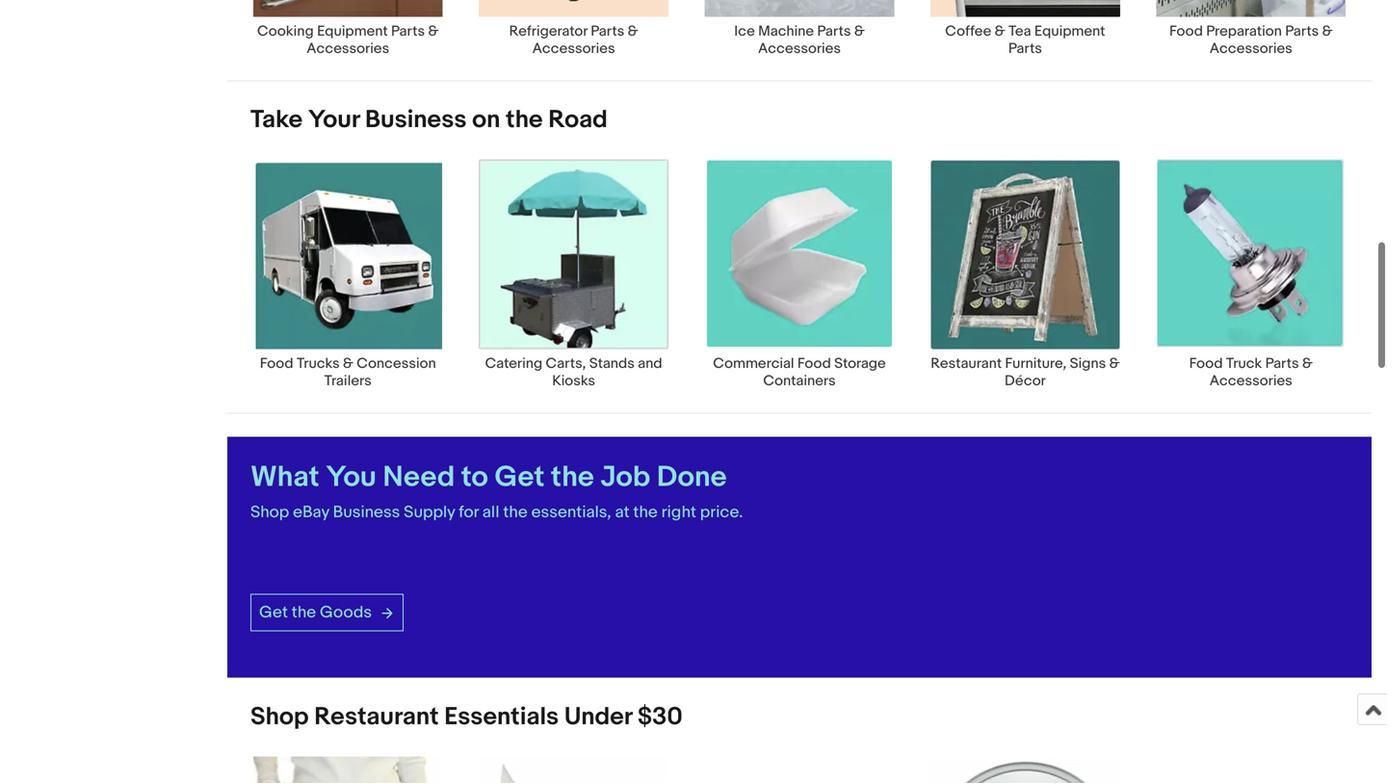 Task type: locate. For each thing, give the bounding box(es) containing it.
refrigerator
[[509, 23, 587, 40]]

parts
[[391, 23, 425, 40], [591, 23, 624, 40], [817, 23, 851, 40], [1285, 23, 1319, 40], [1008, 40, 1042, 57], [1265, 355, 1299, 372]]

food
[[1169, 23, 1203, 40], [260, 355, 293, 372], [797, 355, 831, 372], [1189, 355, 1223, 372]]

catering carts, stands and kiosks link
[[461, 158, 687, 390]]

parts right preparation
[[1285, 23, 1319, 40]]

restaurant furniture, signs & décor
[[931, 355, 1120, 390]]

accessories
[[306, 40, 389, 57], [532, 40, 615, 57], [758, 40, 841, 57], [1210, 40, 1292, 57], [1210, 372, 1292, 390]]

& inside cooking equipment parts & accessories
[[428, 23, 439, 40]]

1 list from the top
[[227, 0, 1372, 80]]

3 list from the top
[[227, 756, 1372, 783]]

accessories for food preparation parts & accessories
[[1210, 40, 1292, 57]]

& right machine
[[854, 23, 865, 40]]

0 vertical spatial restaurant
[[931, 355, 1002, 372]]

stands
[[589, 355, 635, 372]]

food inside the food preparation parts & accessories
[[1169, 23, 1203, 40]]

equipment
[[317, 23, 388, 40], [1034, 23, 1105, 40]]

concession
[[357, 355, 436, 372]]

coffee
[[945, 23, 991, 40]]

1 vertical spatial business
[[333, 502, 400, 522]]

& right 'truck'
[[1302, 355, 1313, 372]]

parts inside cooking equipment parts & accessories
[[391, 23, 425, 40]]

& right refrigerator
[[628, 23, 638, 40]]

food inside food trucks & concession trailers
[[260, 355, 293, 372]]

accessories inside refrigerator parts & accessories
[[532, 40, 615, 57]]

accessories inside ice machine parts & accessories
[[758, 40, 841, 57]]

get
[[495, 460, 545, 495], [259, 602, 288, 623]]

commercial food storage containers link
[[687, 158, 912, 390]]

kiosks
[[552, 372, 595, 390]]

shop inside what you need to get the job done shop ebay business supply for all the essentials, at the right price.
[[250, 502, 289, 522]]

equipment right cooking
[[317, 23, 388, 40]]

get right to
[[495, 460, 545, 495]]

& inside coffee & tea equipment parts
[[995, 23, 1005, 40]]

0 vertical spatial business
[[365, 105, 467, 135]]

2 vertical spatial list
[[227, 756, 1372, 783]]

business down you
[[333, 502, 400, 522]]

& right signs
[[1109, 355, 1120, 372]]

parts inside coffee & tea equipment parts
[[1008, 40, 1042, 57]]

you
[[326, 460, 376, 495]]

trucks
[[297, 355, 340, 372]]

road
[[548, 105, 608, 135]]

equipment right tea
[[1034, 23, 1105, 40]]

food for food trucks & concession trailers
[[260, 355, 293, 372]]

0 vertical spatial list
[[227, 0, 1372, 80]]

food trucks & concession trailers link
[[235, 158, 461, 390]]

1 horizontal spatial restaurant
[[931, 355, 1002, 372]]

& right trucks
[[343, 355, 353, 372]]

and
[[638, 355, 662, 372]]

the left goods
[[292, 602, 316, 623]]

accessories inside food truck parts & accessories
[[1210, 372, 1292, 390]]

& inside food trucks & concession trailers
[[343, 355, 353, 372]]

refrigerator parts & accessories
[[509, 23, 638, 57]]

restaurant
[[931, 355, 1002, 372], [314, 702, 439, 732]]

food inside food truck parts & accessories
[[1189, 355, 1223, 372]]

parts right 'truck'
[[1265, 355, 1299, 372]]

parts inside food truck parts & accessories
[[1265, 355, 1299, 372]]

& up take your business on the road
[[428, 23, 439, 40]]

food left 'truck'
[[1189, 355, 1223, 372]]

food left trucks
[[260, 355, 293, 372]]

0 horizontal spatial get
[[259, 602, 288, 623]]

food preparation parts & accessories link
[[1138, 0, 1364, 57]]

0 horizontal spatial restaurant
[[314, 702, 439, 732]]

the right at
[[633, 502, 658, 522]]

get inside what you need to get the job done shop ebay business supply for all the essentials, at the right price.
[[495, 460, 545, 495]]

list containing food trucks & concession trailers
[[227, 158, 1372, 413]]

parts right refrigerator
[[591, 23, 624, 40]]

cooking equipment parts & accessories
[[257, 23, 439, 57]]

the
[[506, 105, 543, 135], [551, 460, 594, 495], [503, 502, 528, 522], [633, 502, 658, 522], [292, 602, 316, 623]]

food left preparation
[[1169, 23, 1203, 40]]

get left goods
[[259, 602, 288, 623]]

cooking
[[257, 23, 314, 40]]

shop
[[250, 502, 289, 522], [250, 702, 309, 732]]

0 vertical spatial get
[[495, 460, 545, 495]]

parts inside refrigerator parts & accessories
[[591, 23, 624, 40]]

1 equipment from the left
[[317, 23, 388, 40]]

commercial
[[713, 355, 794, 372]]

0 vertical spatial shop
[[250, 502, 289, 522]]

food truck parts & accessories
[[1189, 355, 1313, 390]]

& left tea
[[995, 23, 1005, 40]]

containers
[[763, 372, 836, 390]]

parts for ice machine parts & accessories
[[817, 23, 851, 40]]

catering
[[485, 355, 542, 372]]

2 list from the top
[[227, 158, 1372, 413]]

all
[[482, 502, 499, 522]]

list for shop restaurant essentials under $30
[[227, 756, 1372, 783]]

1 shop from the top
[[250, 502, 289, 522]]

for
[[459, 502, 479, 522]]

accessories inside the food preparation parts & accessories
[[1210, 40, 1292, 57]]

shop restaurant essentials under $30
[[250, 702, 683, 732]]

&
[[428, 23, 439, 40], [628, 23, 638, 40], [854, 23, 865, 40], [995, 23, 1005, 40], [1322, 23, 1333, 40], [343, 355, 353, 372], [1109, 355, 1120, 372], [1302, 355, 1313, 372]]

& inside ice machine parts & accessories
[[854, 23, 865, 40]]

parts inside ice machine parts & accessories
[[817, 23, 851, 40]]

décor
[[1005, 372, 1046, 390]]

list
[[227, 0, 1372, 80], [227, 158, 1372, 413], [227, 756, 1372, 783]]

business
[[365, 105, 467, 135], [333, 502, 400, 522]]

1 horizontal spatial get
[[495, 460, 545, 495]]

on
[[472, 105, 500, 135]]

1 vertical spatial restaurant
[[314, 702, 439, 732]]

accessories inside cooking equipment parts & accessories
[[306, 40, 389, 57]]

2 equipment from the left
[[1034, 23, 1105, 40]]

parts right machine
[[817, 23, 851, 40]]

business left on
[[365, 105, 467, 135]]

accessories for ice machine parts & accessories
[[758, 40, 841, 57]]

1 horizontal spatial equipment
[[1034, 23, 1105, 40]]

& right preparation
[[1322, 23, 1333, 40]]

parts right coffee on the right
[[1008, 40, 1042, 57]]

& inside the restaurant furniture, signs & décor
[[1109, 355, 1120, 372]]

0 horizontal spatial equipment
[[317, 23, 388, 40]]

done
[[657, 460, 727, 495]]

parts up take your business on the road
[[391, 23, 425, 40]]

coffee & tea equipment parts
[[945, 23, 1105, 57]]

food for food preparation parts & accessories
[[1169, 23, 1203, 40]]

equipment inside cooking equipment parts & accessories
[[317, 23, 388, 40]]

parts inside the food preparation parts & accessories
[[1285, 23, 1319, 40]]

restaurant furniture, signs & décor link
[[912, 158, 1138, 390]]

1 vertical spatial list
[[227, 158, 1372, 413]]

1 vertical spatial shop
[[250, 702, 309, 732]]

get the goods link
[[250, 594, 404, 631]]

food left storage
[[797, 355, 831, 372]]



Task type: vqa. For each thing, say whether or not it's contained in the screenshot.
Yoshitomo
no



Task type: describe. For each thing, give the bounding box(es) containing it.
parts for food preparation parts & accessories
[[1285, 23, 1319, 40]]

coffee & tea equipment parts link
[[912, 0, 1138, 57]]

parts for cooking equipment parts & accessories
[[391, 23, 425, 40]]

your
[[308, 105, 360, 135]]

equipment inside coffee & tea equipment parts
[[1034, 23, 1105, 40]]

restaurant inside the restaurant furniture, signs & décor
[[931, 355, 1002, 372]]

job
[[601, 460, 650, 495]]

1 vertical spatial get
[[259, 602, 288, 623]]

list containing cooking equipment parts & accessories
[[227, 0, 1372, 80]]

food truck parts & accessories link
[[1138, 158, 1364, 390]]

the right on
[[506, 105, 543, 135]]

accessories for cooking equipment parts & accessories
[[306, 40, 389, 57]]

goods
[[320, 602, 372, 623]]

machine
[[758, 23, 814, 40]]

ebay
[[293, 502, 329, 522]]

food for food truck parts & accessories
[[1189, 355, 1223, 372]]

carts,
[[546, 355, 586, 372]]

the right all
[[503, 502, 528, 522]]

accessories for food truck parts & accessories
[[1210, 372, 1292, 390]]

food trucks & concession trailers
[[260, 355, 436, 390]]

catering carts, stands and kiosks
[[485, 355, 662, 390]]

essentials,
[[531, 502, 611, 522]]

trailers
[[324, 372, 372, 390]]

food preparation parts & accessories
[[1169, 23, 1333, 57]]

take
[[250, 105, 303, 135]]

price.
[[700, 502, 743, 522]]

signs
[[1070, 355, 1106, 372]]

commercial food storage containers
[[713, 355, 886, 390]]

supply
[[404, 502, 455, 522]]

the up essentials,
[[551, 460, 594, 495]]

$30
[[638, 702, 683, 732]]

what you need to get the job done shop ebay business supply for all the essentials, at the right price.
[[250, 460, 743, 522]]

& inside refrigerator parts & accessories
[[628, 23, 638, 40]]

what
[[250, 460, 319, 495]]

take your business on the road
[[250, 105, 608, 135]]

get the goods
[[259, 602, 372, 623]]

2 shop from the top
[[250, 702, 309, 732]]

ice
[[734, 23, 755, 40]]

tea
[[1009, 23, 1031, 40]]

truck
[[1226, 355, 1262, 372]]

right
[[661, 502, 696, 522]]

need
[[383, 460, 455, 495]]

furniture,
[[1005, 355, 1067, 372]]

refrigerator parts & accessories link
[[461, 0, 687, 57]]

& inside the food preparation parts & accessories
[[1322, 23, 1333, 40]]

list for take your business on the road
[[227, 158, 1372, 413]]

to
[[461, 460, 488, 495]]

cooking equipment parts & accessories link
[[235, 0, 461, 57]]

preparation
[[1206, 23, 1282, 40]]

under
[[564, 702, 632, 732]]

& inside food truck parts & accessories
[[1302, 355, 1313, 372]]

parts for food truck parts & accessories
[[1265, 355, 1299, 372]]

essentials
[[444, 702, 559, 732]]

ice machine parts & accessories link
[[687, 0, 912, 57]]

business inside what you need to get the job done shop ebay business supply for all the essentials, at the right price.
[[333, 502, 400, 522]]

storage
[[834, 355, 886, 372]]

at
[[615, 502, 630, 522]]

ice machine parts & accessories
[[734, 23, 865, 57]]

food inside the 'commercial food storage containers'
[[797, 355, 831, 372]]



